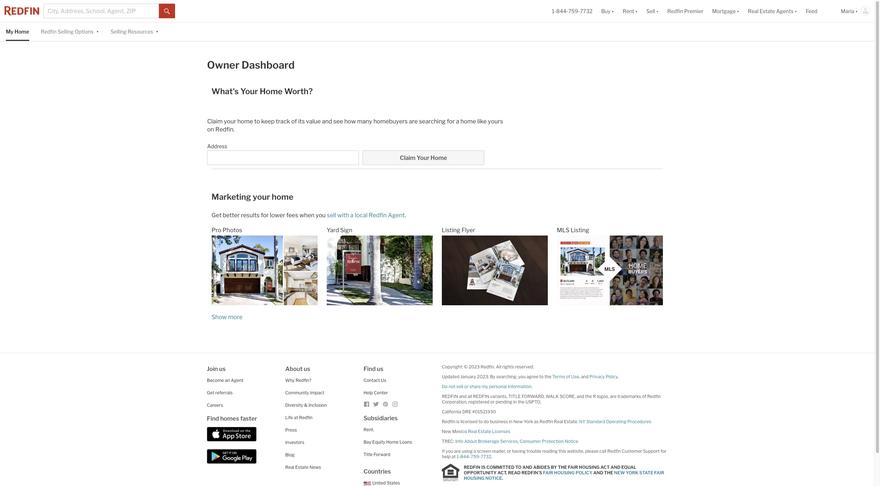 Task type: vqa. For each thing, say whether or not it's contained in the screenshot.
the left payment
no



Task type: describe. For each thing, give the bounding box(es) containing it.
redfin for is
[[464, 465, 481, 471]]

is
[[482, 465, 486, 471]]

real estate news
[[285, 465, 321, 471]]

redfin and all redfin variants, title forward, walk score, and the r logos, are trademarks of redfin corporation, registered or pending in the uspto.
[[442, 394, 661, 405]]

read
[[509, 471, 521, 476]]

for inside claim your home to keep track of its value and see how many homebuyers are searching for a home like yours on redfin.
[[447, 118, 455, 125]]

maria
[[842, 8, 855, 14]]

policy
[[576, 471, 593, 476]]

redfin inside redfin selling options ▾
[[41, 29, 57, 35]]

is
[[457, 420, 460, 425]]

1-844-759-7732
[[552, 8, 593, 14]]

january
[[461, 375, 477, 380]]

claim for claim your home to keep track of its value and see how many homebuyers are searching for a home like yours on redfin.
[[207, 118, 223, 125]]

get better results for lower fees when you sell with a local redfin agent .
[[212, 212, 406, 219]]

redfin selling options link
[[41, 22, 94, 41]]

1 horizontal spatial the
[[545, 375, 552, 380]]

redfin for and
[[442, 394, 458, 400]]

us for find us
[[377, 366, 384, 373]]

download the redfin app from the google play store image
[[207, 450, 257, 465]]

claim your home to keep track of its value and see how many homebuyers are searching for a home like yours on redfin.
[[207, 118, 504, 133]]

copyright:
[[442, 365, 463, 370]]

fair housing policy link
[[544, 471, 593, 476]]

photos
[[223, 227, 242, 234]]

1 vertical spatial ,
[[518, 439, 519, 445]]

▾ inside selling resources ▾
[[156, 28, 158, 34]]

by
[[551, 465, 558, 471]]

referrals
[[215, 391, 233, 396]]

sell ▾ button
[[647, 0, 659, 22]]

show
[[212, 314, 227, 321]]

community impact button
[[285, 391, 325, 396]]

for inside if you are using a screen reader, or having trouble reading this website, please call redfin customer support for help at
[[661, 449, 667, 455]]

redfin right as
[[540, 420, 554, 425]]

variants,
[[491, 394, 508, 400]]

life at redfin
[[285, 416, 313, 421]]

▾ right rent
[[636, 8, 638, 14]]

1 listing from the left
[[442, 227, 461, 234]]

to for track
[[254, 118, 260, 125]]

▾ inside 'dropdown button'
[[795, 8, 798, 14]]

professional listing flyer image
[[442, 236, 548, 306]]

corporation,
[[442, 400, 468, 405]]

redfin inside if you are using a screen reader, or having trouble reading this website, please call redfin customer support for help at
[[608, 449, 621, 455]]

759- for 1-844-759-7732 .
[[471, 455, 481, 460]]

support
[[644, 449, 660, 455]]

redfin's
[[522, 471, 543, 476]]

buy
[[602, 8, 611, 14]]

my home
[[6, 29, 29, 35]]

searching
[[419, 118, 446, 125]]

york
[[524, 420, 533, 425]]

new york state fair housing notice link
[[464, 471, 665, 482]]

bay equity home loans button
[[364, 440, 412, 446]]

housing inside new york state fair housing notice
[[464, 476, 485, 482]]

1 vertical spatial for
[[261, 212, 269, 219]]

or inside if you are using a screen reader, or having trouble reading this website, please call redfin customer support for help at
[[507, 449, 512, 455]]

redfin pinterest image
[[383, 402, 389, 408]]

walk
[[546, 394, 559, 400]]

about us
[[285, 366, 311, 373]]

why
[[285, 378, 295, 384]]

real estate agents ▾
[[749, 8, 798, 14]]

careers button
[[207, 403, 223, 409]]

you inside if you are using a screen reader, or having trouble reading this website, please call redfin customer support for help at
[[446, 449, 454, 455]]

0 horizontal spatial the
[[518, 400, 525, 405]]

0 horizontal spatial or
[[465, 385, 469, 390]]

protection
[[542, 439, 564, 445]]

City, Address, School, Agent, ZIP search field
[[44, 4, 159, 18]]

1 horizontal spatial housing
[[555, 471, 575, 476]]

1 vertical spatial 1-844-759-7732 link
[[457, 455, 492, 460]]

2 horizontal spatial the
[[586, 394, 592, 400]]

and right the score, on the right bottom
[[577, 394, 585, 400]]

forward
[[374, 453, 391, 458]]

act
[[601, 465, 610, 471]]

notice
[[565, 439, 579, 445]]

7732 for 1-844-759-7732
[[580, 8, 593, 14]]

real left estate.
[[554, 420, 564, 425]]

fair inside the redfin is committed to and abides by the fair housing act and equal opportunity act. read redfin's
[[568, 465, 579, 471]]

opportunity
[[464, 471, 497, 476]]

0 vertical spatial about
[[285, 366, 303, 373]]

its
[[298, 118, 305, 125]]

my
[[6, 29, 13, 35]]

info
[[456, 439, 464, 445]]

local redfin agent
[[355, 212, 405, 219]]

claim for claim your home
[[400, 155, 416, 162]]

trec: info about brokerage services , consumer protection notice
[[442, 439, 579, 445]]

0 vertical spatial you
[[316, 212, 326, 219]]

1- for 1-844-759-7732
[[552, 8, 557, 14]]

0 vertical spatial 1-844-759-7732 link
[[552, 8, 593, 14]]

marketing
[[212, 192, 251, 202]]

united states
[[373, 481, 400, 487]]

0 horizontal spatial and
[[523, 465, 533, 471]]

redfin is committed to and abides by the fair housing act and equal opportunity act. read redfin's
[[464, 465, 637, 476]]

mortgage ▾ button
[[708, 0, 744, 22]]

759- for 1-844-759-7732
[[569, 8, 581, 14]]

1 horizontal spatial estate
[[478, 430, 492, 435]]

claim your home button
[[363, 151, 485, 165]]

0 horizontal spatial sell
[[327, 212, 336, 219]]

1 horizontal spatial ,
[[580, 375, 581, 380]]

equal housing opportunity image
[[442, 465, 460, 482]]

0 vertical spatial new
[[514, 420, 523, 425]]

1 vertical spatial you
[[519, 375, 526, 380]]

rent ▾ button
[[623, 0, 638, 22]]

track
[[276, 118, 290, 125]]

estate.
[[564, 420, 579, 425]]

2 listing from the left
[[571, 227, 590, 234]]

your for marketing
[[253, 192, 270, 202]]

1 vertical spatial about
[[465, 439, 477, 445]]

▾ right mortgage
[[737, 8, 740, 14]]

homes
[[220, 416, 239, 423]]

to for business
[[479, 420, 483, 425]]

of inside redfin and all redfin variants, title forward, walk score, and the r logos, are trademarks of redfin corporation, registered or pending in the uspto.
[[643, 394, 647, 400]]

1 vertical spatial in
[[509, 420, 513, 425]]

find for find homes faster
[[207, 416, 219, 423]]

committed
[[487, 465, 515, 471]]

become an agent
[[207, 378, 244, 384]]

buy ▾
[[602, 8, 614, 14]]

owner dashboard
[[207, 59, 295, 71]]

redfin selling options ▾
[[41, 28, 99, 35]]

yard
[[327, 227, 339, 234]]

844- for 1-844-759-7732 .
[[461, 455, 471, 460]]

careers
[[207, 403, 223, 409]]

standard
[[587, 420, 606, 425]]

0 horizontal spatial new
[[442, 430, 452, 435]]

estate for news
[[295, 465, 309, 471]]

rights
[[503, 365, 515, 370]]

selling inside selling resources ▾
[[111, 29, 127, 35]]

▾ right maria
[[856, 8, 859, 14]]

get for get referrals
[[207, 391, 215, 396]]

better
[[223, 212, 240, 219]]

california dre #01521930
[[442, 410, 497, 415]]

yours
[[488, 118, 504, 125]]

brokerage
[[478, 439, 500, 445]]

&
[[304, 403, 308, 409]]

trademarks
[[618, 394, 642, 400]]

community impact
[[285, 391, 325, 396]]

as
[[534, 420, 539, 425]]

your for claim
[[417, 155, 430, 162]]

redfin down my
[[473, 394, 490, 400]]

redfin twitter image
[[373, 402, 379, 408]]

personal
[[489, 385, 507, 390]]

listing flyer
[[442, 227, 476, 234]]

find us
[[364, 366, 384, 373]]

housing inside the redfin is committed to and abides by the fair housing act and equal opportunity act. read redfin's
[[579, 465, 600, 471]]

▾ inside redfin selling options ▾
[[97, 28, 99, 34]]

and right the use
[[582, 375, 589, 380]]

real down licensed
[[468, 430, 477, 435]]

diversity & inclusion button
[[285, 403, 327, 409]]

feed
[[806, 8, 818, 14]]

notice
[[486, 476, 503, 482]]

loans
[[400, 440, 412, 446]]

1- for 1-844-759-7732 .
[[457, 455, 461, 460]]

copyright: © 2023 redfin. all rights reserved.
[[442, 365, 534, 370]]

reserved.
[[515, 365, 534, 370]]

homebuyers
[[374, 118, 408, 125]]

2 horizontal spatial and
[[611, 465, 621, 471]]

home for claim your home
[[431, 155, 447, 162]]

show more
[[212, 314, 243, 321]]

agents
[[777, 8, 794, 14]]

community
[[285, 391, 309, 396]]

redfin premier
[[668, 8, 704, 14]]



Task type: locate. For each thing, give the bounding box(es) containing it.
0 horizontal spatial selling
[[58, 29, 74, 35]]

1 horizontal spatial the
[[605, 471, 614, 476]]

use
[[572, 375, 580, 380]]

you up information
[[519, 375, 526, 380]]

for left lower
[[261, 212, 269, 219]]

0 vertical spatial 844-
[[557, 8, 569, 14]]

0 vertical spatial your
[[241, 87, 258, 96]]

1-844-759-7732 link up is
[[457, 455, 492, 460]]

1 horizontal spatial you
[[446, 449, 454, 455]]

0 vertical spatial 7732
[[580, 8, 593, 14]]

estate inside 'dropdown button'
[[760, 8, 776, 14]]

1 vertical spatial are
[[610, 394, 617, 400]]

real down blog button
[[285, 465, 295, 471]]

1 vertical spatial at
[[452, 455, 456, 460]]

find for find us
[[364, 366, 376, 373]]

▾ right 'agents'
[[795, 8, 798, 14]]

equity
[[373, 440, 386, 446]]

0 horizontal spatial to
[[254, 118, 260, 125]]

the left terms
[[545, 375, 552, 380]]

operating
[[606, 420, 627, 425]]

2 vertical spatial to
[[479, 420, 483, 425]]

york
[[626, 471, 639, 476]]

of
[[292, 118, 297, 125], [567, 375, 571, 380], [643, 394, 647, 400]]

your up results
[[253, 192, 270, 202]]

0 vertical spatial in
[[514, 400, 517, 405]]

0 horizontal spatial fair
[[544, 471, 554, 476]]

2 vertical spatial of
[[643, 394, 647, 400]]

your up address
[[224, 118, 236, 125]]

for right searching
[[447, 118, 455, 125]]

the right by
[[558, 465, 567, 471]]

and right act
[[611, 465, 621, 471]]

us for join us
[[219, 366, 226, 373]]

selling left options
[[58, 29, 74, 35]]

licensed
[[461, 420, 478, 425]]

impact
[[310, 391, 325, 396]]

us flag image
[[364, 483, 371, 486]]

equal
[[622, 465, 637, 471]]

estate down do
[[478, 430, 492, 435]]

home for what's your home worth?
[[260, 87, 283, 96]]

None search field
[[207, 151, 359, 165]]

redfin down 1-844-759-7732 .
[[464, 465, 481, 471]]

2 us from the left
[[304, 366, 311, 373]]

local mls listing image
[[557, 236, 663, 306]]

1 horizontal spatial 1-
[[552, 8, 557, 14]]

rent.
[[364, 428, 375, 433]]

0 horizontal spatial a
[[351, 212, 354, 219]]

sell left 'with'
[[327, 212, 336, 219]]

lower
[[270, 212, 285, 219]]

your for claim
[[224, 118, 236, 125]]

1 horizontal spatial redfin.
[[481, 365, 495, 370]]

new
[[514, 420, 523, 425], [442, 430, 452, 435]]

7732 for 1-844-759-7732 .
[[481, 455, 492, 460]]

the left new
[[605, 471, 614, 476]]

home for claim your home to keep track of its value and see how many homebuyers are searching for a home like yours on redfin.
[[238, 118, 253, 125]]

rent ▾
[[623, 8, 638, 14]]

the left uspto.
[[518, 400, 525, 405]]

us
[[219, 366, 226, 373], [304, 366, 311, 373], [377, 366, 384, 373]]

1 horizontal spatial 1-844-759-7732 link
[[552, 8, 593, 14]]

listing right mls
[[571, 227, 590, 234]]

blog button
[[285, 453, 295, 459]]

0 horizontal spatial listing
[[442, 227, 461, 234]]

0 horizontal spatial of
[[292, 118, 297, 125]]

california
[[442, 410, 462, 415]]

redfin down not
[[442, 394, 458, 400]]

your inside claim your home to keep track of its value and see how many homebuyers are searching for a home like yours on redfin.
[[224, 118, 236, 125]]

are inside redfin and all redfin variants, title forward, walk score, and the r logos, are trademarks of redfin corporation, registered or pending in the uspto.
[[610, 394, 617, 400]]

us for about us
[[304, 366, 311, 373]]

real inside 'dropdown button'
[[749, 8, 759, 14]]

1 horizontal spatial of
[[567, 375, 571, 380]]

0 horizontal spatial claim
[[207, 118, 223, 125]]

to left do
[[479, 420, 483, 425]]

2 selling from the left
[[111, 29, 127, 35]]

1 horizontal spatial listing
[[571, 227, 590, 234]]

1 horizontal spatial a
[[456, 118, 460, 125]]

blog
[[285, 453, 295, 459]]

redfin right trademarks at the right of the page
[[648, 394, 661, 400]]

states
[[387, 481, 400, 487]]

are left using
[[455, 449, 461, 455]]

759- up "opportunity"
[[471, 455, 481, 460]]

listing left flyer
[[442, 227, 461, 234]]

are inside if you are using a screen reader, or having trouble reading this website, please call redfin customer support for help at
[[455, 449, 461, 455]]

1 vertical spatial find
[[207, 416, 219, 423]]

2 horizontal spatial are
[[610, 394, 617, 400]]

0 horizontal spatial about
[[285, 366, 303, 373]]

to right agree
[[540, 375, 544, 380]]

about up using
[[465, 439, 477, 445]]

▾ right resources
[[156, 28, 158, 34]]

free professional listing photos image
[[212, 236, 318, 306]]

redfin inside redfin and all redfin variants, title forward, walk score, and the r logos, are trademarks of redfin corporation, registered or pending in the uspto.
[[648, 394, 661, 400]]

▾ right sell
[[657, 8, 659, 14]]

are left searching
[[409, 118, 418, 125]]

of left 'its'
[[292, 118, 297, 125]]

0 horizontal spatial 844-
[[461, 455, 471, 460]]

home left keep
[[238, 118, 253, 125]]

selling left resources
[[111, 29, 127, 35]]

sign
[[341, 227, 353, 234]]

2 vertical spatial for
[[661, 449, 667, 455]]

2 horizontal spatial us
[[377, 366, 384, 373]]

results
[[241, 212, 260, 219]]

or inside redfin and all redfin variants, title forward, walk score, and the r logos, are trademarks of redfin corporation, registered or pending in the uspto.
[[491, 400, 495, 405]]

1 horizontal spatial new
[[514, 420, 523, 425]]

home left like
[[461, 118, 476, 125]]

0 horizontal spatial you
[[316, 212, 326, 219]]

home
[[15, 29, 29, 35], [260, 87, 283, 96], [431, 155, 447, 162], [387, 440, 399, 446]]

0 horizontal spatial 759-
[[471, 455, 481, 460]]

a left like
[[456, 118, 460, 125]]

mls listing
[[557, 227, 590, 234]]

1 us from the left
[[219, 366, 226, 373]]

▾ right options
[[97, 28, 99, 34]]

an
[[225, 378, 230, 384]]

get left better
[[212, 212, 222, 219]]

1 horizontal spatial about
[[465, 439, 477, 445]]

see
[[334, 118, 343, 125]]

home up lower
[[272, 192, 294, 202]]

0 horizontal spatial ,
[[518, 439, 519, 445]]

0 vertical spatial or
[[465, 385, 469, 390]]

title forward
[[364, 453, 391, 458]]

sell right not
[[457, 385, 464, 390]]

real
[[749, 8, 759, 14], [554, 420, 564, 425], [468, 430, 477, 435], [285, 465, 295, 471]]

buy ▾ button
[[602, 0, 614, 22]]

the left r
[[586, 394, 592, 400]]

redfin yard sign image
[[327, 236, 433, 306]]

0 vertical spatial redfin.
[[216, 126, 235, 133]]

claim
[[207, 118, 223, 125], [400, 155, 416, 162]]

dre
[[463, 410, 472, 415]]

844- for 1-844-759-7732
[[557, 8, 569, 14]]

0 horizontal spatial at
[[294, 416, 298, 421]]

reading
[[543, 449, 558, 455]]

pro photos
[[212, 227, 242, 234]]

0 horizontal spatial housing
[[464, 476, 485, 482]]

1 horizontal spatial 844-
[[557, 8, 569, 14]]

subsidiaries
[[364, 416, 398, 423]]

home for marketing your home
[[272, 192, 294, 202]]

, left privacy
[[580, 375, 581, 380]]

claim inside button
[[400, 155, 416, 162]]

privacy policy link
[[590, 375, 618, 380]]

or left share
[[465, 385, 469, 390]]

2 horizontal spatial home
[[461, 118, 476, 125]]

and right to
[[523, 465, 533, 471]]

0 vertical spatial 759-
[[569, 8, 581, 14]]

in
[[514, 400, 517, 405], [509, 420, 513, 425]]

your for what's
[[241, 87, 258, 96]]

0 vertical spatial a
[[456, 118, 460, 125]]

sell
[[647, 8, 656, 14]]

0 horizontal spatial home
[[238, 118, 253, 125]]

2 vertical spatial or
[[507, 449, 512, 455]]

why redfin?
[[285, 378, 312, 384]]

or down the "services"
[[507, 449, 512, 455]]

dashboard
[[242, 59, 295, 71]]

2 horizontal spatial of
[[643, 394, 647, 400]]

0 vertical spatial your
[[224, 118, 236, 125]]

2 vertical spatial are
[[455, 449, 461, 455]]

contact us button
[[364, 378, 387, 384]]

and right 'policy'
[[594, 471, 604, 476]]

rent ▾ button
[[619, 0, 643, 22]]

us up redfin? on the left bottom of the page
[[304, 366, 311, 373]]

0 vertical spatial to
[[254, 118, 260, 125]]

1 horizontal spatial or
[[491, 400, 495, 405]]

0 horizontal spatial us
[[219, 366, 226, 373]]

at right the life
[[294, 416, 298, 421]]

licenses
[[493, 430, 511, 435]]

redfin left is
[[442, 420, 456, 425]]

and inside claim your home to keep track of its value and see how many homebuyers are searching for a home like yours on redfin.
[[322, 118, 332, 125]]

you right when
[[316, 212, 326, 219]]

options
[[75, 29, 94, 35]]

1 horizontal spatial find
[[364, 366, 376, 373]]

0 horizontal spatial 7732
[[481, 455, 492, 460]]

1 vertical spatial to
[[540, 375, 544, 380]]

fees
[[287, 212, 299, 219]]

if you are using a screen reader, or having trouble reading this website, please call redfin customer support for help at
[[442, 449, 667, 460]]

help center button
[[364, 391, 388, 396]]

procedures
[[628, 420, 652, 425]]

download the redfin app on the apple app store image
[[207, 428, 257, 442]]

you right if at the bottom right
[[446, 449, 454, 455]]

home inside 'link'
[[15, 29, 29, 35]]

submit search image
[[164, 8, 170, 14]]

do not sell or share my personal information .
[[442, 385, 533, 390]]

join
[[207, 366, 218, 373]]

1 vertical spatial a
[[351, 212, 354, 219]]

do
[[484, 420, 489, 425]]

759- left buy
[[569, 8, 581, 14]]

at
[[294, 416, 298, 421], [452, 455, 456, 460]]

about up why on the left of the page
[[285, 366, 303, 373]]

get for get better results for lower fees when you sell with a local redfin agent .
[[212, 212, 222, 219]]

redfin. left all
[[481, 365, 495, 370]]

new up trec:
[[442, 430, 452, 435]]

do not sell or share my personal information link
[[442, 385, 532, 390]]

about
[[285, 366, 303, 373], [465, 439, 477, 445]]

2 horizontal spatial housing
[[579, 465, 600, 471]]

selling inside redfin selling options ▾
[[58, 29, 74, 35]]

diversity & inclusion
[[285, 403, 327, 409]]

you
[[316, 212, 326, 219], [519, 375, 526, 380], [446, 449, 454, 455]]

center
[[374, 391, 388, 396]]

in right pending on the right bottom
[[514, 400, 517, 405]]

diversity
[[285, 403, 304, 409]]

844-
[[557, 8, 569, 14], [461, 455, 471, 460]]

title
[[509, 394, 521, 400]]

the inside the redfin is committed to and abides by the fair housing act and equal opportunity act. read redfin's
[[558, 465, 567, 471]]

1 vertical spatial or
[[491, 400, 495, 405]]

at inside if you are using a screen reader, or having trouble reading this website, please call redfin customer support for help at
[[452, 455, 456, 460]]

redfin left premier
[[668, 8, 684, 14]]

1 horizontal spatial sell
[[457, 385, 464, 390]]

0 horizontal spatial for
[[261, 212, 269, 219]]

news
[[310, 465, 321, 471]]

redfin right my home
[[41, 29, 57, 35]]

a inside if you are using a screen reader, or having trouble reading this website, please call redfin customer support for help at
[[474, 449, 476, 455]]

0 vertical spatial of
[[292, 118, 297, 125]]

having
[[512, 449, 526, 455]]

0 vertical spatial sell
[[327, 212, 336, 219]]

0 vertical spatial ,
[[580, 375, 581, 380]]

your inside claim your home button
[[417, 155, 430, 162]]

and
[[523, 465, 533, 471], [611, 465, 621, 471], [594, 471, 604, 476]]

3 us from the left
[[377, 366, 384, 373]]

1 horizontal spatial selling
[[111, 29, 127, 35]]

redfin inside "button"
[[668, 8, 684, 14]]

1 horizontal spatial for
[[447, 118, 455, 125]]

title
[[364, 453, 373, 458]]

, up having
[[518, 439, 519, 445]]

0 vertical spatial for
[[447, 118, 455, 125]]

and left all
[[459, 394, 467, 400]]

0 vertical spatial at
[[294, 416, 298, 421]]

1 horizontal spatial claim
[[400, 155, 416, 162]]

to left keep
[[254, 118, 260, 125]]

keep
[[261, 118, 275, 125]]

what's
[[212, 87, 239, 96]]

redfin. right on
[[216, 126, 235, 133]]

▾ right buy
[[612, 8, 614, 14]]

2 horizontal spatial to
[[540, 375, 544, 380]]

2 vertical spatial a
[[474, 449, 476, 455]]

are inside claim your home to keep track of its value and see how many homebuyers are searching for a home like yours on redfin.
[[409, 118, 418, 125]]

website,
[[568, 449, 585, 455]]

0 vertical spatial are
[[409, 118, 418, 125]]

at right help
[[452, 455, 456, 460]]

7732 left buy
[[580, 8, 593, 14]]

0 horizontal spatial find
[[207, 416, 219, 423]]

2 horizontal spatial or
[[507, 449, 512, 455]]

1 vertical spatial sell
[[457, 385, 464, 390]]

1-844-759-7732 link left buy
[[552, 8, 593, 14]]

7732 up is
[[481, 455, 492, 460]]

for
[[447, 118, 455, 125], [261, 212, 269, 219], [661, 449, 667, 455]]

new left york
[[514, 420, 523, 425]]

trouble
[[527, 449, 542, 455]]

act.
[[498, 471, 508, 476]]

fair
[[568, 465, 579, 471], [544, 471, 554, 476], [655, 471, 665, 476]]

redfin is licensed to do business in new york as redfin real estate. ny standard operating procedures
[[442, 420, 652, 425]]

0 horizontal spatial your
[[224, 118, 236, 125]]

estate left 'agents'
[[760, 8, 776, 14]]

with
[[338, 212, 349, 219]]

2 horizontal spatial a
[[474, 449, 476, 455]]

or left pending on the right bottom
[[491, 400, 495, 405]]

estate left the news
[[295, 465, 309, 471]]

2 horizontal spatial fair
[[655, 471, 665, 476]]

of inside claim your home to keep track of its value and see how many homebuyers are searching for a home like yours on redfin.
[[292, 118, 297, 125]]

2 horizontal spatial estate
[[760, 8, 776, 14]]

redfin right call
[[608, 449, 621, 455]]

home for bay equity home loans
[[387, 440, 399, 446]]

claim inside claim your home to keep track of its value and see how many homebuyers are searching for a home like yours on redfin.
[[207, 118, 223, 125]]

reader,
[[492, 449, 506, 455]]

in inside redfin and all redfin variants, title forward, walk score, and the r logos, are trademarks of redfin corporation, registered or pending in the uspto.
[[514, 400, 517, 405]]

are right logos,
[[610, 394, 617, 400]]

estate for agents
[[760, 8, 776, 14]]

address
[[207, 143, 227, 150]]

consumer
[[520, 439, 541, 445]]

find up contact
[[364, 366, 376, 373]]

and left see
[[322, 118, 332, 125]]

find down 'careers'
[[207, 416, 219, 423]]

redfin down &
[[299, 416, 313, 421]]

to inside claim your home to keep track of its value and see how many homebuyers are searching for a home like yours on redfin.
[[254, 118, 260, 125]]

of left the use
[[567, 375, 571, 380]]

1 selling from the left
[[58, 29, 74, 35]]

2 horizontal spatial for
[[661, 449, 667, 455]]

sell ▾
[[647, 8, 659, 14]]

for right support
[[661, 449, 667, 455]]

us up "us"
[[377, 366, 384, 373]]

real right mortgage ▾
[[749, 8, 759, 14]]

a right using
[[474, 449, 476, 455]]

customer
[[622, 449, 643, 455]]

or
[[465, 385, 469, 390], [491, 400, 495, 405], [507, 449, 512, 455]]

of right trademarks at the right of the page
[[643, 394, 647, 400]]

1 vertical spatial your
[[417, 155, 430, 162]]

a inside claim your home to keep track of its value and see how many homebuyers are searching for a home like yours on redfin.
[[456, 118, 460, 125]]

redfin facebook image
[[364, 402, 370, 408]]

0 vertical spatial get
[[212, 212, 222, 219]]

get up careers button
[[207, 391, 215, 396]]

us right 'join'
[[219, 366, 226, 373]]

a right 'with'
[[351, 212, 354, 219]]

redfin inside the redfin is committed to and abides by the fair housing act and equal opportunity act. read redfin's
[[464, 465, 481, 471]]

1 horizontal spatial to
[[479, 420, 483, 425]]

0 horizontal spatial the
[[558, 465, 567, 471]]

logos,
[[597, 394, 610, 400]]

value
[[306, 118, 321, 125]]

0 vertical spatial claim
[[207, 118, 223, 125]]

bay equity home loans
[[364, 440, 412, 446]]

fair inside new york state fair housing notice
[[655, 471, 665, 476]]

0 horizontal spatial 1-844-759-7732 link
[[457, 455, 492, 460]]

redfin instagram image
[[392, 402, 398, 408]]

0 horizontal spatial estate
[[295, 465, 309, 471]]

buy ▾ button
[[597, 0, 619, 22]]

1 horizontal spatial and
[[594, 471, 604, 476]]

redfin. inside claim your home to keep track of its value and see how many homebuyers are searching for a home like yours on redfin.
[[216, 126, 235, 133]]

in right business
[[509, 420, 513, 425]]

1 horizontal spatial are
[[455, 449, 461, 455]]

home inside button
[[431, 155, 447, 162]]



